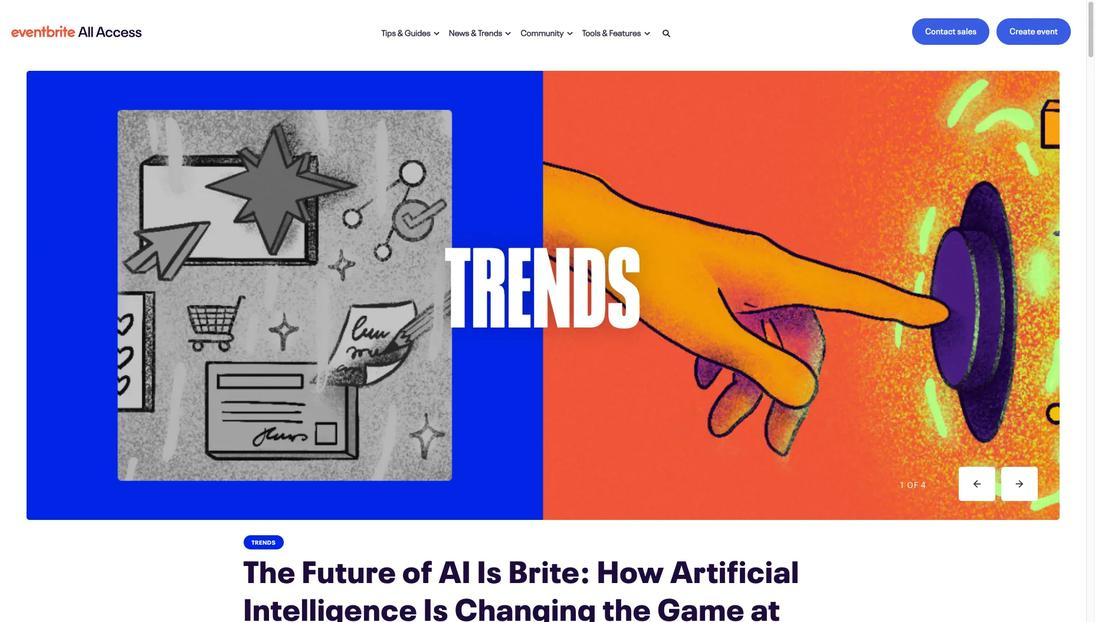 Task type: locate. For each thing, give the bounding box(es) containing it.
1 horizontal spatial arrow image
[[567, 31, 573, 36]]

news & trends link
[[444, 19, 516, 45]]

previous image
[[974, 480, 981, 488]]

guides
[[405, 26, 431, 37]]

2 horizontal spatial arrow image
[[644, 31, 650, 36]]

arrow image right news & trends
[[505, 31, 511, 36]]

1 arrow image from the left
[[505, 31, 511, 36]]

create event link
[[997, 18, 1071, 45]]

contact sales link
[[913, 18, 990, 45]]

of
[[907, 478, 919, 490]]

arrow image inside 'community' link
[[567, 31, 573, 36]]

arrow image
[[505, 31, 511, 36], [567, 31, 573, 36], [644, 31, 650, 36]]

arrow image left tools
[[567, 31, 573, 36]]

&
[[398, 26, 403, 37], [471, 26, 477, 37], [602, 26, 608, 37]]

1 vertical spatial trends
[[445, 190, 642, 356]]

2 horizontal spatial &
[[602, 26, 608, 37]]

arrow image left search icon
[[644, 31, 650, 36]]

3 arrow image from the left
[[644, 31, 650, 36]]

2 & from the left
[[471, 26, 477, 37]]

1 & from the left
[[398, 26, 403, 37]]

& right tips
[[398, 26, 403, 37]]

trends the future of ai is brite: how artificial intelligence is changing the game at eventbrite
[[243, 538, 800, 622]]

arrow image inside tools & features link
[[644, 31, 650, 36]]

arrow image inside "news & trends" link
[[505, 31, 511, 36]]

3 & from the left
[[602, 26, 608, 37]]

& right news
[[471, 26, 477, 37]]

community
[[521, 26, 564, 37]]

& for news
[[471, 26, 477, 37]]

search icon image
[[663, 29, 671, 38]]

0 horizontal spatial &
[[398, 26, 403, 37]]

future/now image
[[27, 71, 1060, 520]]

tools
[[582, 26, 601, 37]]

trends
[[478, 26, 503, 37], [445, 190, 642, 356], [252, 538, 276, 546]]

of
[[403, 545, 433, 591]]

logo eventbrite image
[[9, 21, 143, 42]]

create
[[1010, 24, 1036, 36]]

create event
[[1010, 24, 1058, 36]]

2 vertical spatial trends
[[252, 538, 276, 546]]

2 arrow image from the left
[[567, 31, 573, 36]]

4
[[921, 478, 927, 490]]

tools & features link
[[578, 19, 655, 45]]

event
[[1037, 24, 1058, 36]]

0 horizontal spatial arrow image
[[505, 31, 511, 36]]

previous button
[[959, 467, 996, 501]]

eventbrite
[[243, 621, 397, 622]]

the future of ai is brite: how artificial intelligence is changing the game at eventbrite link
[[243, 545, 800, 622]]

arrow image for community
[[567, 31, 573, 36]]

1 horizontal spatial &
[[471, 26, 477, 37]]

tips & guides link
[[377, 19, 444, 45]]

& right tools
[[602, 26, 608, 37]]

1 horizontal spatial is
[[477, 545, 502, 591]]

brite:
[[509, 545, 591, 591]]

is
[[477, 545, 502, 591], [424, 583, 449, 622]]

next image
[[1016, 480, 1024, 488]]

trends link
[[243, 535, 284, 550]]

trends inside trends the future of ai is brite: how artificial intelligence is changing the game at eventbrite
[[252, 538, 276, 546]]

contact sales
[[926, 24, 977, 36]]

arrow image for news & trends
[[505, 31, 511, 36]]



Task type: describe. For each thing, give the bounding box(es) containing it.
changing
[[455, 583, 597, 622]]

trends for trends the future of ai is brite: how artificial intelligence is changing the game at eventbrite
[[252, 538, 276, 546]]

at
[[751, 583, 781, 622]]

tips & guides
[[382, 26, 431, 37]]

artificial
[[671, 545, 800, 591]]

news
[[449, 26, 470, 37]]

intelligence
[[243, 583, 418, 622]]

ai
[[439, 545, 471, 591]]

the
[[243, 545, 296, 591]]

trends for trends
[[445, 190, 642, 356]]

next button
[[1002, 467, 1038, 501]]

0 horizontal spatial is
[[424, 583, 449, 622]]

how
[[597, 545, 665, 591]]

features
[[610, 26, 641, 37]]

arrow image
[[434, 31, 440, 36]]

future
[[302, 545, 396, 591]]

the
[[603, 583, 651, 622]]

1 of 4
[[900, 478, 927, 490]]

& for tips
[[398, 26, 403, 37]]

arrow image for tools & features
[[644, 31, 650, 36]]

0 vertical spatial trends
[[478, 26, 503, 37]]

news & trends
[[449, 26, 503, 37]]

tips
[[382, 26, 396, 37]]

contact
[[926, 24, 956, 36]]

game
[[658, 583, 745, 622]]

1
[[900, 478, 905, 490]]

sales
[[958, 24, 977, 36]]

& for tools
[[602, 26, 608, 37]]

community link
[[516, 19, 578, 45]]

tools & features
[[582, 26, 641, 37]]



Task type: vqa. For each thing, say whether or not it's contained in the screenshot.
United
no



